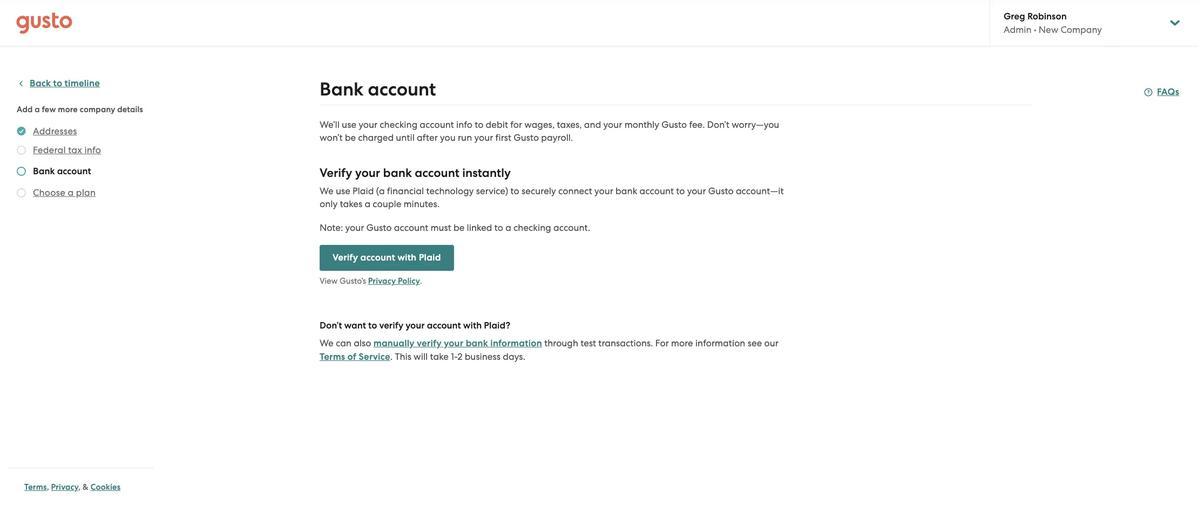 Task type: locate. For each thing, give the bounding box(es) containing it.
3 check image from the top
[[17, 188, 26, 198]]

1 vertical spatial bank
[[616, 186, 637, 197]]

can
[[336, 338, 351, 349]]

0 vertical spatial verify
[[320, 166, 352, 180]]

1 vertical spatial verify
[[333, 252, 358, 263]]

view
[[320, 276, 338, 286]]

verify up gusto's
[[333, 252, 358, 263]]

0 vertical spatial check image
[[17, 146, 26, 155]]

for
[[510, 119, 522, 130]]

a inside verify your bank account instantly we use plaid (a financial technology service) to securely connect your bank account to your gusto account—it only takes a couple minutes.
[[365, 199, 370, 210]]

information left see
[[695, 338, 745, 349]]

back
[[30, 78, 51, 89]]

0 vertical spatial with
[[398, 252, 417, 263]]

check image
[[17, 146, 26, 155], [17, 167, 26, 176], [17, 188, 26, 198]]

verify up the only
[[320, 166, 352, 180]]

use right we'll
[[342, 119, 356, 130]]

1 vertical spatial with
[[463, 320, 482, 332]]

1 vertical spatial terms
[[24, 483, 47, 492]]

1 , from the left
[[47, 483, 49, 492]]

plaid up the policy
[[419, 252, 441, 263]]

be right won't at the left top of the page
[[345, 132, 356, 143]]

through
[[544, 338, 578, 349]]

also
[[354, 338, 371, 349]]

verify for account
[[333, 252, 358, 263]]

1 vertical spatial bank account
[[33, 166, 91, 177]]

technology
[[426, 186, 474, 197]]

&
[[83, 483, 89, 492]]

1 horizontal spatial plaid
[[419, 252, 441, 263]]

privacy down verify account with plaid button
[[368, 276, 396, 286]]

manually verify your bank information button
[[374, 337, 542, 350]]

1 horizontal spatial ,
[[78, 483, 81, 492]]

be
[[345, 132, 356, 143], [454, 222, 465, 233]]

verify for your
[[320, 166, 352, 180]]

1 horizontal spatial bank
[[320, 78, 363, 100]]

bank right connect
[[616, 186, 637, 197]]

privacy link
[[51, 483, 78, 492]]

1 vertical spatial checking
[[514, 222, 551, 233]]

1 check image from the top
[[17, 146, 26, 155]]

gusto left account—it
[[708, 186, 734, 197]]

a right 'takes' at the left
[[365, 199, 370, 210]]

,
[[47, 483, 49, 492], [78, 483, 81, 492]]

view gusto's privacy policy .
[[320, 276, 422, 286]]

we inside we can also manually verify your bank information through test transactions. for more information see our terms of service . this will take 1-2 business days.
[[320, 338, 334, 349]]

1 horizontal spatial don't
[[707, 119, 729, 130]]

bank account up choose a plan
[[33, 166, 91, 177]]

0 horizontal spatial be
[[345, 132, 356, 143]]

verify your bank account instantly we use plaid (a financial technology service) to securely connect your bank account to your gusto account—it only takes a couple minutes.
[[320, 166, 784, 210]]

privacy
[[368, 276, 396, 286], [51, 483, 78, 492]]

0 horizontal spatial checking
[[380, 119, 417, 130]]

gusto left the "fee."
[[662, 119, 687, 130]]

, left &
[[78, 483, 81, 492]]

a left plan
[[68, 187, 74, 198]]

information
[[490, 338, 542, 349], [695, 338, 745, 349]]

1 horizontal spatial .
[[420, 276, 422, 286]]

1 horizontal spatial verify
[[417, 338, 442, 349]]

0 horizontal spatial privacy
[[51, 483, 78, 492]]

company
[[1061, 24, 1102, 35]]

use up 'takes' at the left
[[336, 186, 350, 197]]

0 vertical spatial info
[[456, 119, 472, 130]]

don't up can
[[320, 320, 342, 332]]

verify account with plaid
[[333, 252, 441, 263]]

1 horizontal spatial terms
[[320, 352, 345, 363]]

manually
[[374, 338, 415, 349]]

0 horizontal spatial ,
[[47, 483, 49, 492]]

account inside we'll use your checking account info to debit for wages, taxes, and your monthly gusto fee. don't worry—you won't be charged until after you run your first gusto payroll.
[[420, 119, 454, 130]]

bank
[[320, 78, 363, 100], [33, 166, 55, 177]]

1 vertical spatial info
[[84, 145, 101, 156]]

taxes,
[[557, 119, 582, 130]]

account inside list
[[57, 166, 91, 177]]

with up manually verify your bank information 'button'
[[463, 320, 482, 332]]

bank account
[[320, 78, 436, 100], [33, 166, 91, 177]]

1 we from the top
[[320, 186, 334, 197]]

privacy for ,
[[51, 483, 78, 492]]

0 horizontal spatial bank
[[33, 166, 55, 177]]

payroll.
[[541, 132, 573, 143]]

verify
[[320, 166, 352, 180], [333, 252, 358, 263]]

verify inside verify your bank account instantly we use plaid (a financial technology service) to securely connect your bank account to your gusto account—it only takes a couple minutes.
[[320, 166, 352, 180]]

we left can
[[320, 338, 334, 349]]

2 we from the top
[[320, 338, 334, 349]]

a left few
[[35, 105, 40, 114]]

account
[[368, 78, 436, 100], [420, 119, 454, 130], [57, 166, 91, 177], [415, 166, 460, 180], [640, 186, 674, 197], [394, 222, 428, 233], [360, 252, 395, 263], [427, 320, 461, 332]]

don't right the "fee."
[[707, 119, 729, 130]]

1 horizontal spatial info
[[456, 119, 472, 130]]

2 vertical spatial bank
[[466, 338, 488, 349]]

information up days.
[[490, 338, 542, 349]]

0 vertical spatial don't
[[707, 119, 729, 130]]

transactions.
[[598, 338, 653, 349]]

a
[[35, 105, 40, 114], [68, 187, 74, 198], [365, 199, 370, 210], [505, 222, 511, 233]]

0 vertical spatial be
[[345, 132, 356, 143]]

1 horizontal spatial information
[[695, 338, 745, 349]]

0 horizontal spatial .
[[390, 352, 393, 362]]

0 vertical spatial bank
[[383, 166, 412, 180]]

this
[[395, 352, 411, 362]]

until
[[396, 132, 415, 143]]

0 horizontal spatial with
[[398, 252, 417, 263]]

terms down can
[[320, 352, 345, 363]]

be right must
[[454, 222, 465, 233]]

0 vertical spatial verify
[[379, 320, 403, 332]]

check image for federal
[[17, 146, 26, 155]]

use
[[342, 119, 356, 130], [336, 186, 350, 197]]

verify account with plaid button
[[320, 245, 454, 271]]

0 horizontal spatial more
[[58, 105, 78, 114]]

add
[[17, 105, 33, 114]]

debit
[[486, 119, 508, 130]]

see
[[748, 338, 762, 349]]

more right few
[[58, 105, 78, 114]]

0 horizontal spatial plaid
[[353, 186, 374, 197]]

bank account up charged at the left top of the page
[[320, 78, 436, 100]]

0 vertical spatial .
[[420, 276, 422, 286]]

•
[[1034, 24, 1037, 35]]

, left the privacy link
[[47, 483, 49, 492]]

your
[[359, 119, 378, 130], [603, 119, 622, 130], [474, 132, 493, 143], [355, 166, 380, 180], [594, 186, 613, 197], [687, 186, 706, 197], [345, 222, 364, 233], [406, 320, 425, 332], [444, 338, 464, 349]]

admin
[[1004, 24, 1032, 35]]

1 vertical spatial plaid
[[419, 252, 441, 263]]

and
[[584, 119, 601, 130]]

info right tax
[[84, 145, 101, 156]]

plaid
[[353, 186, 374, 197], [419, 252, 441, 263]]

.
[[420, 276, 422, 286], [390, 352, 393, 362]]

0 horizontal spatial bank account
[[33, 166, 91, 177]]

1 horizontal spatial be
[[454, 222, 465, 233]]

will
[[414, 352, 428, 362]]

bank inside list
[[33, 166, 55, 177]]

choose a plan button
[[33, 186, 96, 199]]

bank up choose
[[33, 166, 55, 177]]

0 vertical spatial more
[[58, 105, 78, 114]]

2 check image from the top
[[17, 167, 26, 176]]

verify inside we can also manually verify your bank information through test transactions. for more information see our terms of service . this will take 1-2 business days.
[[417, 338, 442, 349]]

check image for choose
[[17, 188, 26, 198]]

verify up manually
[[379, 320, 403, 332]]

run
[[458, 132, 472, 143]]

bank up financial
[[383, 166, 412, 180]]

1 vertical spatial we
[[320, 338, 334, 349]]

checking
[[380, 119, 417, 130], [514, 222, 551, 233]]

verify up "will"
[[417, 338, 442, 349]]

0 vertical spatial use
[[342, 119, 356, 130]]

verify
[[379, 320, 403, 332], [417, 338, 442, 349]]

terms
[[320, 352, 345, 363], [24, 483, 47, 492]]

we
[[320, 186, 334, 197], [320, 338, 334, 349]]

bank account list
[[17, 125, 150, 201]]

use inside verify your bank account instantly we use plaid (a financial technology service) to securely connect your bank account to your gusto account—it only takes a couple minutes.
[[336, 186, 350, 197]]

fee.
[[689, 119, 705, 130]]

more right for
[[671, 338, 693, 349]]

checking up until
[[380, 119, 417, 130]]

0 horizontal spatial info
[[84, 145, 101, 156]]

0 vertical spatial bank
[[320, 78, 363, 100]]

terms link
[[24, 483, 47, 492]]

info up the run
[[456, 119, 472, 130]]

1 vertical spatial check image
[[17, 167, 26, 176]]

we up the only
[[320, 186, 334, 197]]

info inside we'll use your checking account info to debit for wages, taxes, and your monthly gusto fee. don't worry—you won't be charged until after you run your first gusto payroll.
[[456, 119, 472, 130]]

bank account inside "bank account" list
[[33, 166, 91, 177]]

federal tax info
[[33, 145, 101, 156]]

1 vertical spatial more
[[671, 338, 693, 349]]

1 horizontal spatial privacy
[[368, 276, 396, 286]]

more
[[58, 105, 78, 114], [671, 338, 693, 349]]

plaid left (a on the top left of page
[[353, 186, 374, 197]]

0 vertical spatial plaid
[[353, 186, 374, 197]]

checking inside we'll use your checking account info to debit for wages, taxes, and your monthly gusto fee. don't worry—you won't be charged until after you run your first gusto payroll.
[[380, 119, 417, 130]]

0 vertical spatial we
[[320, 186, 334, 197]]

0 horizontal spatial information
[[490, 338, 542, 349]]

gusto down for at the left top of page
[[514, 132, 539, 143]]

0 horizontal spatial don't
[[320, 320, 342, 332]]

1 vertical spatial use
[[336, 186, 350, 197]]

info
[[456, 119, 472, 130], [84, 145, 101, 156]]

1 horizontal spatial bank account
[[320, 78, 436, 100]]

terms left the privacy link
[[24, 483, 47, 492]]

. down verify account with plaid button
[[420, 276, 422, 286]]

federal tax info button
[[33, 144, 101, 157]]

0 vertical spatial privacy
[[368, 276, 396, 286]]

1 vertical spatial verify
[[417, 338, 442, 349]]

gusto
[[662, 119, 687, 130], [514, 132, 539, 143], [708, 186, 734, 197], [366, 222, 392, 233]]

want
[[344, 320, 366, 332]]

1 vertical spatial privacy
[[51, 483, 78, 492]]

0 vertical spatial checking
[[380, 119, 417, 130]]

bank up business
[[466, 338, 488, 349]]

verify inside button
[[333, 252, 358, 263]]

2 vertical spatial check image
[[17, 188, 26, 198]]

privacy for policy
[[368, 276, 396, 286]]

plan
[[76, 187, 96, 198]]

1 horizontal spatial more
[[671, 338, 693, 349]]

1 vertical spatial don't
[[320, 320, 342, 332]]

0 vertical spatial terms
[[320, 352, 345, 363]]

choose a plan
[[33, 187, 96, 198]]

must
[[431, 222, 451, 233]]

checking down securely
[[514, 222, 551, 233]]

bank up we'll
[[320, 78, 363, 100]]

with up the policy
[[398, 252, 417, 263]]

privacy left &
[[51, 483, 78, 492]]

1 horizontal spatial bank
[[466, 338, 488, 349]]

plaid inside verify account with plaid button
[[419, 252, 441, 263]]

1 vertical spatial .
[[390, 352, 393, 362]]

1 vertical spatial bank
[[33, 166, 55, 177]]

. inside we can also manually verify your bank information through test transactions. for more information see our terms of service . this will take 1-2 business days.
[[390, 352, 393, 362]]

. left this
[[390, 352, 393, 362]]



Task type: describe. For each thing, give the bounding box(es) containing it.
0 horizontal spatial bank
[[383, 166, 412, 180]]

financial
[[387, 186, 424, 197]]

greg
[[1004, 11, 1025, 22]]

gusto inside verify your bank account instantly we use plaid (a financial technology service) to securely connect your bank account to your gusto account—it only takes a couple minutes.
[[708, 186, 734, 197]]

days.
[[503, 352, 525, 362]]

robinson
[[1028, 11, 1067, 22]]

we inside verify your bank account instantly we use plaid (a financial technology service) to securely connect your bank account to your gusto account—it only takes a couple minutes.
[[320, 186, 334, 197]]

for
[[655, 338, 669, 349]]

securely
[[522, 186, 556, 197]]

we'll use your checking account info to debit for wages, taxes, and your monthly gusto fee. don't worry—you won't be charged until after you run your first gusto payroll.
[[320, 119, 779, 143]]

wages,
[[524, 119, 555, 130]]

be inside we'll use your checking account info to debit for wages, taxes, and your monthly gusto fee. don't worry—you won't be charged until after you run your first gusto payroll.
[[345, 132, 356, 143]]

greg robinson admin • new company
[[1004, 11, 1102, 35]]

back to timeline button
[[17, 77, 100, 90]]

charged
[[358, 132, 394, 143]]

details
[[117, 105, 143, 114]]

info inside button
[[84, 145, 101, 156]]

1 horizontal spatial with
[[463, 320, 482, 332]]

worry—you
[[732, 119, 779, 130]]

faqs button
[[1144, 86, 1179, 99]]

to inside we'll use your checking account info to debit for wages, taxes, and your monthly gusto fee. don't worry—you won't be charged until after you run your first gusto payroll.
[[475, 119, 483, 130]]

circle check image
[[17, 125, 26, 138]]

new
[[1039, 24, 1058, 35]]

only
[[320, 199, 338, 210]]

won't
[[320, 132, 343, 143]]

bank inside we can also manually verify your bank information through test transactions. for more information see our terms of service . this will take 1-2 business days.
[[466, 338, 488, 349]]

our
[[764, 338, 779, 349]]

addresses button
[[33, 125, 77, 138]]

gusto down couple
[[366, 222, 392, 233]]

2 information from the left
[[695, 338, 745, 349]]

2 , from the left
[[78, 483, 81, 492]]

home image
[[16, 12, 72, 34]]

federal
[[33, 145, 66, 156]]

takes
[[340, 199, 362, 210]]

0 horizontal spatial terms
[[24, 483, 47, 492]]

with inside button
[[398, 252, 417, 263]]

add a few more company details
[[17, 105, 143, 114]]

first
[[495, 132, 511, 143]]

privacy policy link
[[368, 276, 420, 286]]

choose
[[33, 187, 65, 198]]

2 horizontal spatial bank
[[616, 186, 637, 197]]

cookies button
[[91, 481, 121, 494]]

plaid inside verify your bank account instantly we use plaid (a financial technology service) to securely connect your bank account to your gusto account—it only takes a couple minutes.
[[353, 186, 374, 197]]

to inside 'button'
[[53, 78, 62, 89]]

don't inside we'll use your checking account info to debit for wages, taxes, and your monthly gusto fee. don't worry—you won't be charged until after you run your first gusto payroll.
[[707, 119, 729, 130]]

account inside button
[[360, 252, 395, 263]]

couple
[[373, 199, 401, 210]]

faqs
[[1157, 86, 1179, 98]]

service
[[359, 352, 390, 363]]

1-
[[451, 352, 457, 362]]

monthly
[[625, 119, 659, 130]]

back to timeline
[[30, 78, 100, 89]]

business
[[465, 352, 501, 362]]

linked
[[467, 222, 492, 233]]

use inside we'll use your checking account info to debit for wages, taxes, and your monthly gusto fee. don't worry—you won't be charged until after you run your first gusto payroll.
[[342, 119, 356, 130]]

instantly
[[462, 166, 511, 180]]

after
[[417, 132, 438, 143]]

minutes.
[[404, 199, 440, 210]]

we can also manually verify your bank information through test transactions. for more information see our terms of service . this will take 1-2 business days.
[[320, 338, 779, 363]]

more inside we can also manually verify your bank information through test transactions. for more information see our terms of service . this will take 1-2 business days.
[[671, 338, 693, 349]]

gusto's
[[340, 276, 366, 286]]

tax
[[68, 145, 82, 156]]

service)
[[476, 186, 508, 197]]

terms , privacy , & cookies
[[24, 483, 121, 492]]

a inside 'button'
[[68, 187, 74, 198]]

cookies
[[91, 483, 121, 492]]

0 vertical spatial bank account
[[320, 78, 436, 100]]

account—it
[[736, 186, 784, 197]]

a right linked
[[505, 222, 511, 233]]

company
[[80, 105, 115, 114]]

test
[[581, 338, 596, 349]]

we'll
[[320, 119, 340, 130]]

1 information from the left
[[490, 338, 542, 349]]

you
[[440, 132, 456, 143]]

note: your gusto account must be linked to a checking account.
[[320, 222, 590, 233]]

policy
[[398, 276, 420, 286]]

1 horizontal spatial checking
[[514, 222, 551, 233]]

note:
[[320, 222, 343, 233]]

of
[[347, 352, 356, 363]]

0 horizontal spatial verify
[[379, 320, 403, 332]]

(a
[[376, 186, 385, 197]]

terms of service link
[[320, 352, 390, 363]]

plaid?
[[484, 320, 510, 332]]

your inside we can also manually verify your bank information through test transactions. for more information see our terms of service . this will take 1-2 business days.
[[444, 338, 464, 349]]

terms inside we can also manually verify your bank information through test transactions. for more information see our terms of service . this will take 1-2 business days.
[[320, 352, 345, 363]]

account.
[[553, 222, 590, 233]]

2
[[457, 352, 462, 362]]

take
[[430, 352, 449, 362]]

1 vertical spatial be
[[454, 222, 465, 233]]

few
[[42, 105, 56, 114]]

connect
[[558, 186, 592, 197]]

don't want to verify your account with plaid?
[[320, 320, 510, 332]]

timeline
[[65, 78, 100, 89]]

addresses
[[33, 126, 77, 137]]



Task type: vqa. For each thing, say whether or not it's contained in the screenshot.
leftmost Bank
yes



